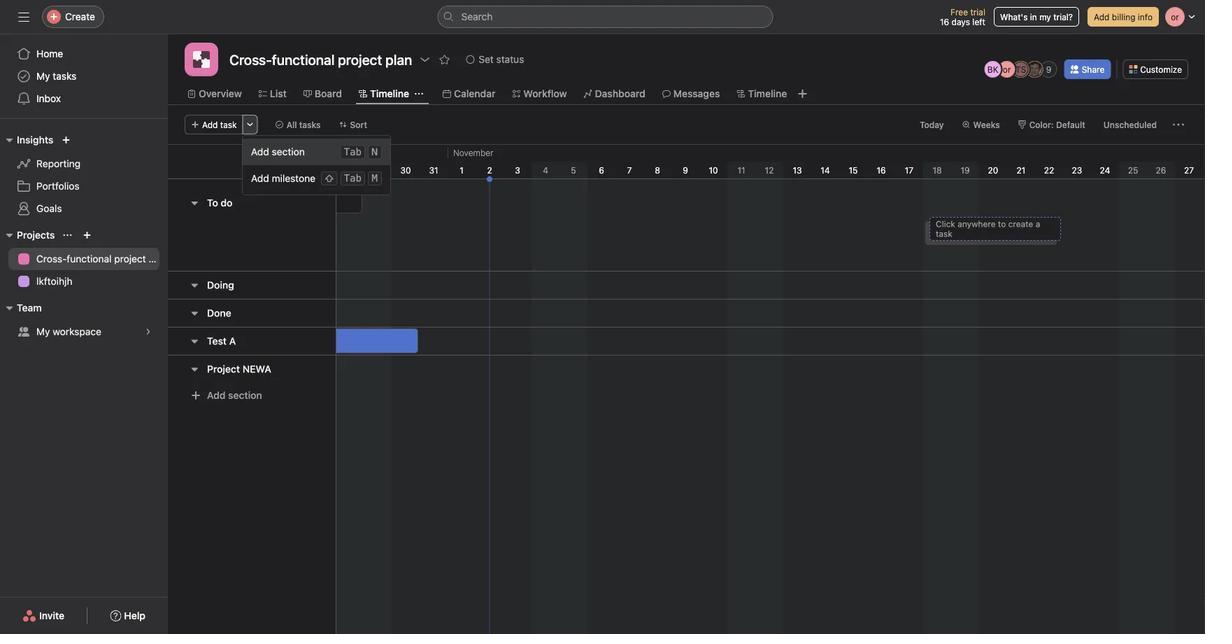 Task type: describe. For each thing, give the bounding box(es) containing it.
do
[[221, 197, 233, 209]]

doing
[[207, 279, 234, 291]]

add milestone
[[251, 173, 316, 184]]

projects
[[17, 229, 55, 241]]

0 horizontal spatial 9
[[683, 165, 688, 175]]

1 25 from the left
[[261, 165, 271, 175]]

31
[[429, 165, 438, 175]]

new image
[[62, 136, 70, 144]]

project newa
[[207, 363, 271, 375]]

bk
[[988, 64, 999, 74]]

8
[[655, 165, 661, 175]]

5
[[571, 165, 576, 175]]

trial
[[971, 7, 986, 17]]

november
[[453, 148, 494, 157]]

functional for project plan
[[272, 51, 335, 68]]

team button
[[0, 300, 42, 316]]

portfolios link
[[8, 175, 160, 197]]

15
[[849, 165, 858, 175]]

all tasks button
[[269, 115, 327, 134]]

projects element
[[0, 223, 168, 295]]

home
[[36, 48, 63, 59]]

free trial 16 days left
[[941, 7, 986, 27]]

cross-functional project plan
[[36, 253, 168, 265]]

cross- for cross-functional project plan
[[36, 253, 67, 265]]

add task button
[[185, 115, 243, 134]]

color:
[[1030, 120, 1054, 129]]

11
[[738, 165, 746, 175]]

unscheduled button
[[1098, 115, 1164, 134]]

2 27 from the left
[[1185, 165, 1195, 175]]

goals
[[36, 203, 62, 214]]

more actions image
[[246, 120, 254, 129]]

12
[[765, 165, 774, 175]]

add left the milestone
[[251, 173, 269, 184]]

puzzle image
[[193, 51, 210, 68]]

portfolios
[[36, 180, 80, 192]]

add section inside button
[[207, 389, 262, 401]]

13
[[793, 165, 802, 175]]

board
[[315, 88, 342, 99]]

workflow link
[[513, 86, 567, 101]]

collapse task list for the section project newa image
[[189, 364, 200, 375]]

insights element
[[0, 127, 168, 223]]

help
[[124, 610, 146, 621]]

set status
[[479, 54, 524, 65]]

see details, my workspace image
[[144, 328, 153, 336]]

19
[[961, 165, 970, 175]]

help button
[[101, 603, 155, 628]]

default
[[1057, 120, 1086, 129]]

search button
[[438, 6, 774, 28]]

my for my tasks
[[36, 70, 50, 82]]

⇧
[[325, 173, 334, 184]]

what's in my trial?
[[1001, 12, 1073, 22]]

color: default
[[1030, 120, 1086, 129]]

timeline for 1st 'timeline' link from the left
[[370, 88, 409, 99]]

customize button
[[1123, 59, 1189, 79]]

20
[[989, 165, 999, 175]]

customize
[[1141, 64, 1183, 74]]

3
[[515, 165, 520, 175]]

collapse task list for the section done image
[[189, 308, 200, 319]]

lkftoihjh
[[36, 275, 72, 287]]

1 timeline link from the left
[[359, 86, 409, 101]]

project
[[207, 363, 240, 375]]

color: default button
[[1012, 115, 1092, 134]]

weeks
[[974, 120, 1000, 129]]

what's
[[1001, 12, 1028, 22]]

1 26 from the left
[[289, 165, 299, 175]]

my workspace link
[[8, 321, 160, 343]]

add to starred image
[[439, 54, 450, 65]]

cross-functional project plan link
[[8, 248, 168, 270]]

add billing info
[[1094, 12, 1153, 22]]

global element
[[0, 34, 168, 118]]

dashboard link
[[584, 86, 646, 101]]

plan
[[149, 253, 168, 265]]

1
[[460, 165, 464, 175]]

show options, current sort, top image
[[63, 231, 72, 239]]

21
[[1017, 165, 1026, 175]]

add billing info button
[[1088, 7, 1160, 27]]

16 inside free trial 16 days left
[[941, 17, 950, 27]]

create button
[[42, 6, 104, 28]]

28
[[345, 165, 355, 175]]

add inside button
[[207, 389, 226, 401]]

goals link
[[8, 197, 160, 220]]

menu item containing add section
[[243, 139, 390, 165]]

0 horizontal spatial 16
[[877, 165, 886, 175]]

0 vertical spatial 9
[[1047, 64, 1052, 74]]

add section inside menu item
[[251, 146, 305, 157]]

add inside button
[[1094, 12, 1110, 22]]

29
[[373, 165, 383, 175]]

add inside "button"
[[202, 120, 218, 129]]

collapse task list for the section to do image
[[189, 197, 200, 209]]

messages link
[[663, 86, 720, 101]]

add inside menu item
[[251, 146, 269, 157]]

test a button
[[207, 329, 236, 354]]

home link
[[8, 43, 160, 65]]

section inside add section button
[[228, 389, 262, 401]]

2
[[487, 165, 492, 175]]

collapse task list for the section test a image
[[189, 336, 200, 347]]

left
[[973, 17, 986, 27]]

to
[[207, 197, 218, 209]]

today
[[920, 120, 944, 129]]

calendar link
[[443, 86, 496, 101]]

to do
[[207, 197, 233, 209]]



Task type: vqa. For each thing, say whether or not it's contained in the screenshot.
"Messages" link
yes



Task type: locate. For each thing, give the bounding box(es) containing it.
my workspace
[[36, 326, 101, 337]]

tasks right all
[[299, 120, 321, 129]]

0 vertical spatial tasks
[[53, 70, 77, 82]]

1 vertical spatial tab
[[344, 173, 362, 184]]

ts
[[1016, 64, 1027, 74]]

done
[[207, 307, 231, 319]]

sort
[[350, 120, 367, 129]]

2 26 from the left
[[1156, 165, 1167, 175]]

9 right ja
[[1047, 64, 1052, 74]]

my for my workspace
[[36, 326, 50, 337]]

weeks button
[[956, 115, 1007, 134]]

cross- up lkftoihjh
[[36, 253, 67, 265]]

workflow
[[524, 88, 567, 99]]

set status button
[[460, 50, 531, 69]]

ja
[[1031, 64, 1040, 74]]

27 down more actions icon
[[1185, 165, 1195, 175]]

add section up add milestone at the left top of page
[[251, 146, 305, 157]]

0 horizontal spatial 27
[[317, 165, 327, 175]]

0 horizontal spatial 24
[[233, 165, 243, 175]]

0 horizontal spatial cross-
[[36, 253, 67, 265]]

section
[[272, 146, 305, 157], [228, 389, 262, 401]]

tab actions image
[[415, 90, 423, 98]]

section up add milestone at the left top of page
[[272, 146, 305, 157]]

27 left 28
[[317, 165, 327, 175]]

days
[[952, 17, 971, 27]]

more actions image
[[1174, 119, 1185, 130]]

18
[[933, 165, 942, 175]]

my
[[36, 70, 50, 82], [36, 326, 50, 337]]

0 horizontal spatial 25
[[261, 165, 271, 175]]

add
[[1094, 12, 1110, 22], [202, 120, 218, 129], [251, 146, 269, 157], [251, 173, 269, 184], [207, 389, 226, 401]]

1 horizontal spatial 9
[[1047, 64, 1052, 74]]

functional for project
[[67, 253, 112, 265]]

0 vertical spatial tab
[[344, 146, 362, 158]]

0 horizontal spatial section
[[228, 389, 262, 401]]

1 horizontal spatial timeline link
[[737, 86, 788, 101]]

status
[[497, 54, 524, 65]]

26 down unscheduled
[[1156, 165, 1167, 175]]

in
[[1031, 12, 1038, 22]]

timeline link left add tab icon
[[737, 86, 788, 101]]

0 horizontal spatial 26
[[289, 165, 299, 175]]

26 left ⇧
[[289, 165, 299, 175]]

my tasks link
[[8, 65, 160, 87]]

today button
[[914, 115, 951, 134]]

my up inbox
[[36, 70, 50, 82]]

25
[[261, 165, 271, 175], [1129, 165, 1139, 175]]

my tasks
[[36, 70, 77, 82]]

reporting
[[36, 158, 81, 169]]

tab left m
[[344, 173, 362, 184]]

menu item
[[243, 139, 390, 165]]

trial?
[[1054, 12, 1073, 22]]

1 vertical spatial cross-
[[36, 253, 67, 265]]

search
[[462, 11, 493, 22]]

timeline link
[[359, 86, 409, 101], [737, 86, 788, 101]]

2 24 from the left
[[1101, 165, 1111, 175]]

my inside my tasks link
[[36, 70, 50, 82]]

cross-
[[230, 51, 272, 68], [36, 253, 67, 265]]

add left billing
[[1094, 12, 1110, 22]]

1 horizontal spatial functional
[[272, 51, 335, 68]]

1 horizontal spatial 16
[[941, 17, 950, 27]]

1 horizontal spatial 27
[[1185, 165, 1195, 175]]

timeline
[[370, 88, 409, 99], [748, 88, 788, 99]]

hide sidebar image
[[18, 11, 29, 22]]

tab up 28
[[344, 146, 362, 158]]

reporting link
[[8, 153, 160, 175]]

done button
[[207, 301, 231, 326]]

free
[[951, 7, 969, 17]]

1 timeline from the left
[[370, 88, 409, 99]]

2 timeline link from the left
[[737, 86, 788, 101]]

timeline left the tab actions image
[[370, 88, 409, 99]]

overview link
[[188, 86, 242, 101]]

25 down "unscheduled" dropdown button
[[1129, 165, 1139, 175]]

0 horizontal spatial timeline link
[[359, 86, 409, 101]]

cross- up list link
[[230, 51, 272, 68]]

cross- inside cross-functional project plan link
[[36, 253, 67, 265]]

2 my from the top
[[36, 326, 50, 337]]

0 horizontal spatial tasks
[[53, 70, 77, 82]]

1 horizontal spatial 24
[[1101, 165, 1111, 175]]

1 horizontal spatial 26
[[1156, 165, 1167, 175]]

1 vertical spatial 16
[[877, 165, 886, 175]]

invite button
[[13, 603, 74, 628]]

test a
[[207, 335, 236, 347]]

2 timeline from the left
[[748, 88, 788, 99]]

tasks down home
[[53, 70, 77, 82]]

1 24 from the left
[[233, 165, 243, 175]]

section down project newa button
[[228, 389, 262, 401]]

1 vertical spatial add section
[[207, 389, 262, 401]]

add section down project newa button
[[207, 389, 262, 401]]

cross- for cross-functional project plan
[[230, 51, 272, 68]]

dashboard
[[595, 88, 646, 99]]

0 vertical spatial functional
[[272, 51, 335, 68]]

inbox
[[36, 93, 61, 104]]

add section button
[[185, 383, 268, 408]]

tab inside menu item
[[344, 146, 362, 158]]

1 vertical spatial 9
[[683, 165, 688, 175]]

set
[[479, 54, 494, 65]]

16 left the "days"
[[941, 17, 950, 27]]

show options image
[[419, 54, 431, 65]]

22
[[1045, 165, 1055, 175]]

16 right "15"
[[877, 165, 886, 175]]

1 horizontal spatial 25
[[1129, 165, 1139, 175]]

1 horizontal spatial section
[[272, 146, 305, 157]]

invite
[[39, 610, 65, 621]]

task
[[220, 120, 237, 129]]

project newa button
[[207, 357, 271, 382]]

sort button
[[333, 115, 374, 134]]

1 horizontal spatial cross-
[[230, 51, 272, 68]]

1 my from the top
[[36, 70, 50, 82]]

all tasks
[[287, 120, 321, 129]]

tab
[[344, 146, 362, 158], [344, 173, 362, 184]]

workspace
[[53, 326, 101, 337]]

m
[[372, 173, 378, 184]]

tasks for my tasks
[[53, 70, 77, 82]]

functional up the board link
[[272, 51, 335, 68]]

cross-functional project plan
[[230, 51, 412, 68]]

my down team
[[36, 326, 50, 337]]

or
[[1003, 64, 1012, 74]]

a
[[229, 335, 236, 347]]

all
[[287, 120, 297, 129]]

timeline left add tab icon
[[748, 88, 788, 99]]

to do button
[[207, 190, 233, 216]]

1 27 from the left
[[317, 165, 327, 175]]

lkftoihjh link
[[8, 270, 160, 293]]

2 tab from the top
[[344, 173, 362, 184]]

add down the project
[[207, 389, 226, 401]]

24
[[233, 165, 243, 175], [1101, 165, 1111, 175]]

9 left 10
[[683, 165, 688, 175]]

milestone
[[272, 173, 316, 184]]

1 tab from the top
[[344, 146, 362, 158]]

add tab image
[[797, 88, 809, 99]]

30
[[401, 165, 411, 175]]

14
[[821, 165, 830, 175]]

1 vertical spatial section
[[228, 389, 262, 401]]

0 horizontal spatial timeline
[[370, 88, 409, 99]]

overview
[[199, 88, 242, 99]]

25 left the milestone
[[261, 165, 271, 175]]

share button
[[1065, 59, 1111, 79]]

functional inside cross-functional project plan link
[[67, 253, 112, 265]]

tasks inside global element
[[53, 70, 77, 82]]

24 left add milestone at the left top of page
[[233, 165, 243, 175]]

timeline link left the tab actions image
[[359, 86, 409, 101]]

24 right 23
[[1101, 165, 1111, 175]]

share
[[1082, 64, 1105, 74]]

2 25 from the left
[[1129, 165, 1139, 175]]

add down more actions image
[[251, 146, 269, 157]]

0 vertical spatial section
[[272, 146, 305, 157]]

0 vertical spatial my
[[36, 70, 50, 82]]

0 horizontal spatial functional
[[67, 253, 112, 265]]

functional up lkftoihjh link
[[67, 253, 112, 265]]

new project or portfolio image
[[83, 231, 91, 239]]

0 vertical spatial add section
[[251, 146, 305, 157]]

insights
[[17, 134, 53, 146]]

1 horizontal spatial tasks
[[299, 120, 321, 129]]

teams element
[[0, 295, 168, 346]]

9
[[1047, 64, 1052, 74], [683, 165, 688, 175]]

list link
[[259, 86, 287, 101]]

projects button
[[0, 227, 55, 244]]

6
[[599, 165, 605, 175]]

board link
[[304, 86, 342, 101]]

list
[[270, 88, 287, 99]]

billing
[[1113, 12, 1136, 22]]

n
[[372, 146, 378, 158]]

insights button
[[0, 132, 53, 148]]

test
[[207, 335, 227, 347]]

tasks for all tasks
[[299, 120, 321, 129]]

timeline for first 'timeline' link from right
[[748, 88, 788, 99]]

7
[[627, 165, 632, 175]]

1 horizontal spatial timeline
[[748, 88, 788, 99]]

my inside my workspace link
[[36, 326, 50, 337]]

1 vertical spatial functional
[[67, 253, 112, 265]]

1 vertical spatial my
[[36, 326, 50, 337]]

messages
[[674, 88, 720, 99]]

search list box
[[438, 6, 774, 28]]

0 vertical spatial cross-
[[230, 51, 272, 68]]

add left task
[[202, 120, 218, 129]]

newa
[[243, 363, 271, 375]]

collapse task list for the section doing image
[[189, 280, 200, 291]]

tasks inside dropdown button
[[299, 120, 321, 129]]

1 vertical spatial tasks
[[299, 120, 321, 129]]

tasks
[[53, 70, 77, 82], [299, 120, 321, 129]]

0 vertical spatial 16
[[941, 17, 950, 27]]

add task
[[202, 120, 237, 129]]



